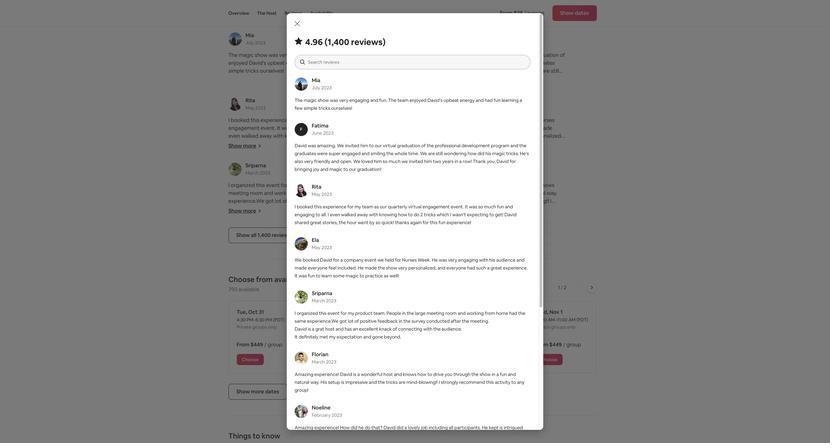 Task type: vqa. For each thing, say whether or not it's contained in the screenshot.


Task type: describe. For each thing, give the bounding box(es) containing it.
product for i organized this event for my product team. people in the large meeting room and working from home had the same experience.we got lot of positive  feedback in the survey conducted after the meeting. david is a grat host and has an excellent knack of connecting with the audience. it definitely  met my expectation and gone beyond.
[[356, 311, 373, 317]]

0 horizontal spatial also
[[295, 159, 303, 165]]

from for tue, oct 31
[[237, 342, 250, 349]]

show more dates
[[237, 389, 279, 396]]

fatima june 2023
[[312, 122, 334, 136]]

people for i organized this event for my product team. people in the large meeting room and working from home had the same experience.we got lot of positive  feedback in the survey conducted after the meeting. david is a grat host and has an excellent knack of connecting with the audience. it definitely  met my expectation and gone beyond.
[[387, 311, 401, 317]]

host inside i organized this event for my product team. people in the large meeting room and working from home had the same experience.we got lot of positive  feedback in the survey conducted after the meeting.  david is a grat host and has an excellent knack of connecting with the audience. it definitely met my expectation and gone beyond.
[[336, 206, 347, 213]]

oct for tue, oct 31 8:00 pm–9:00 pm (pdt) private groups only
[[398, 309, 407, 316]]

person
[[528, 10, 545, 16]]

he
[[359, 425, 364, 431]]

tricks inside amazing experience! how did he do that? david did a lovely job including all participants. he kept is intrigued and smiling all the way though. we are all very proud that we can now do a few magic tricks too!
[[475, 433, 486, 439]]

product for i organized this event for my product team. people in the large meeting room and working from home had the same experience.we got lot of positive  feedback in the survey conducted after the meeting.  david is a grat host and has an excellent knack of connecting with the audience. it definitely met my expectation and gone beyond.
[[298, 182, 318, 189]]

tue, for tue, oct 31 6:00 pm–7:00 pm (pdt) private groups only
[[312, 309, 322, 316]]

2023 inside florian march 2023
[[326, 359, 337, 365]]

grat for i organized this event for my product team. people in the large meeting room and working from home had the same experience.we got lot of positive  feedback in the survey conducted after the meeting. david is a grat host and has an excellent knack of connecting with the audience. it definitely  met my expectation and gone beyond.
[[316, 327, 325, 332]]

from for i organized this event for my product team. people in the large meeting room and working from home had the same experience.we got lot of positive  feedback in the survey conducted after the meeting.  david is a grat host and has an excellent knack of connecting with the audience. it definitely met my expectation and gone beyond.
[[295, 190, 307, 197]]

knows inside list
[[539, 182, 555, 189]]

show all 1,400 reviews
[[237, 232, 291, 239]]

0 horizontal spatial again
[[289, 148, 302, 155]]

am–10:00
[[472, 317, 492, 323]]

the host button
[[257, 0, 277, 26]]

positive for i organized this event for my product team. people in the large meeting room and working from home had the same experience.we got lot of positive  feedback in the survey conducted after the meeting. david is a grat host and has an excellent knack of connecting with the audience. it definitely  met my expectation and gone beyond.
[[360, 319, 377, 325]]

1 vertical spatial quarterly
[[388, 204, 408, 210]]

1 horizontal spatial upbeat
[[444, 97, 459, 103]]

excellent for i organized this event for my product team. people in the large meeting room and working from home had the same experience.we got lot of positive  feedback in the survey conducted after the meeting.  david is a grat host and has an excellent knack of connecting with the audience. it definitely met my expectation and gone beyond.
[[229, 214, 251, 221]]

1 vertical spatial wasn't
[[453, 212, 466, 218]]

engaged inside list
[[444, 67, 465, 74]]

still inside list
[[551, 67, 559, 74]]

0 horizontal spatial by
[[242, 148, 248, 155]]

feel inside list
[[439, 133, 448, 140]]

amazing inside list
[[416, 182, 437, 189]]

got for i organized this event for my product team. people in the large meeting room and working from home had the same experience.we got lot of positive  feedback in the survey conducted after the meeting. david is a grat host and has an excellent knack of connecting with the audience. it definitely  met my expectation and gone beyond.
[[340, 319, 347, 325]]

too!
[[487, 433, 496, 439]]

experience inside list
[[261, 117, 288, 124]]

event inside i organized this event for my product team. people in the large meeting room and working from home had the same experience.we got lot of positive  feedback in the survey conducted after the meeting.  david is a grat host and has an excellent knack of connecting with the audience. it definitely met my expectation and gone beyond.
[[266, 182, 280, 189]]

personalized, inside list
[[531, 133, 563, 140]]

way. inside list
[[547, 190, 558, 197]]

survey for i organized this event for my product team. people in the large meeting room and working from home had the same experience.we got lot of positive  feedback in the survey conducted after the meeting.  david is a grat host and has an excellent knack of connecting with the audience. it definitely met my expectation and gone beyond.
[[348, 198, 364, 205]]

0 vertical spatial amazing.
[[441, 52, 463, 59]]

rita image
[[295, 184, 308, 198]]

1 vertical spatial program
[[491, 143, 510, 149]]

grat for i organized this event for my product team. people in the large meeting room and working from home had the same experience.we got lot of positive  feedback in the survey conducted after the meeting.  david is a grat host and has an excellent knack of connecting with the audience. it definitely met my expectation and gone beyond.
[[325, 206, 335, 213]]

mia image inside list
[[229, 33, 242, 46]]

things to know
[[229, 432, 281, 441]]

strongly inside list
[[416, 206, 435, 213]]

$26
[[514, 10, 524, 16]]

do inside list
[[325, 133, 331, 140]]

availability
[[310, 10, 334, 16]]

0 vertical spatial you
[[447, 190, 456, 197]]

is inside amazing experience! how did he do that? david did a lovely job including all participants. he kept is intrigued and smiling all the way though. we are all very proud that we can now do a few magic tricks too!
[[500, 425, 503, 431]]

0 vertical spatial march
[[246, 170, 259, 176]]

noeline february 2023
[[312, 405, 342, 419]]

quarterly inside list
[[335, 117, 357, 124]]

february
[[312, 413, 331, 419]]

0 horizontal spatial graduates
[[295, 151, 316, 157]]

1 horizontal spatial hour
[[363, 141, 374, 147]]

show more button for went
[[229, 143, 262, 149]]

9:00
[[461, 317, 471, 323]]

availability button
[[310, 0, 334, 26]]

0 horizontal spatial open.
[[341, 159, 353, 165]]

connecting for i organized this event for my product team. people in the large meeting room and working from home had the same experience.we got lot of positive  feedback in the survey conducted after the meeting.  david is a grat host and has an excellent knack of connecting with the audience. it definitely met my expectation and gone beyond.
[[273, 214, 301, 221]]

nov for wed, nov 1 9:00 am–10:00 am (pdt) private groups only
[[475, 309, 485, 316]]

1 vertical spatial whole
[[395, 151, 408, 157]]

0 vertical spatial shared
[[303, 141, 320, 147]]

1 vertical spatial feel
[[329, 265, 337, 271]]

pm for tue, oct 31 4:30 pm–5:30 pm (pdt) private groups only
[[266, 317, 272, 323]]

1 horizontal spatial loved
[[440, 83, 453, 90]]

rita inside list
[[246, 97, 255, 104]]

2023 inside 'noeline february 2023'
[[332, 413, 342, 419]]

1 vertical spatial experience.
[[503, 265, 528, 271]]

0 vertical spatial audience
[[505, 125, 528, 132]]

david inside amazing experience! how did he do that? david did a lovely job including all participants. he kept is intrigued and smiling all the way though. we are all very proud that we can now do a few magic tricks too!
[[384, 425, 396, 431]]

quick! inside list
[[256, 148, 270, 155]]

we inside amazing experience! how did he do that? david did a lovely job including all participants. he kept is intrigued and smiling all the way though. we are all very proud that we can now do a few magic tricks too!
[[360, 433, 367, 439]]

6:00
[[312, 317, 321, 323]]

i inside i organized this event for my product team. people in the large meeting room and working from home had the same experience.we got lot of positive  feedback in the survey conducted after the meeting. david is a grat host and has an excellent knack of connecting with the audience. it definitely  met my expectation and gone beyond.
[[295, 311, 296, 317]]

open. inside list
[[416, 83, 429, 90]]

private for tue, oct 31 6:00 pm–7:00 pm (pdt) private groups only
[[312, 325, 326, 330]]

10:00
[[536, 317, 547, 323]]

1 vertical spatial again
[[411, 220, 422, 226]]

4:30
[[237, 317, 246, 323]]

same for i organized this event for my product team. people in the large meeting room and working from home had the same experience.we got lot of positive  feedback in the survey conducted after the meeting.  david is a grat host and has an excellent knack of connecting with the audience. it definitely met my expectation and gone beyond.
[[343, 190, 356, 197]]

0 horizontal spatial wondering
[[416, 75, 442, 82]]

2 inside list
[[332, 133, 335, 140]]

0 horizontal spatial learning
[[334, 60, 353, 66]]

0 vertical spatial graduation
[[533, 52, 559, 59]]

1 vertical spatial sriparna
[[312, 290, 333, 297]]

1 vertical spatial well!
[[390, 273, 399, 279]]

/ down tue, oct 31 4:30 pm–5:30 pm (pdt) private groups only
[[265, 342, 267, 349]]

2 drive from the top
[[434, 372, 444, 378]]

met for i organized this event for my product team. people in the large meeting room and working from home had the same experience.we got lot of positive  feedback in the survey conducted after the meeting.  david is a grat host and has an excellent knack of connecting with the audience. it definitely met my expectation and gone beyond.
[[229, 222, 239, 228]]

1 vertical spatial sriparna march 2023
[[312, 290, 337, 304]]

show more dates link
[[229, 384, 287, 400]]

ela may 2023
[[312, 237, 332, 251]]

away inside list
[[260, 133, 272, 140]]

0 horizontal spatial still
[[436, 151, 443, 157]]

natural inside list
[[529, 190, 546, 197]]

am for wed, nov 1 9:00 am–10:00 am (pdt) private groups only
[[493, 317, 500, 323]]

including
[[429, 425, 448, 431]]

florian for florian
[[433, 162, 449, 169]]

$449 for oct
[[251, 342, 263, 349]]

how
[[340, 425, 350, 431]]

1 for wed, nov 1 10:00 am–11:00 am (pdt) private groups only
[[561, 309, 563, 316]]

nurses inside list
[[539, 117, 555, 124]]

expecting inside list
[[245, 141, 270, 147]]

only for wed, nov 1 10:00 am–11:00 am (pdt) private groups only
[[567, 325, 576, 330]]

ela for ela may 2023
[[312, 237, 319, 244]]

march for amazing experience! david is a wonderful host and knows how to drive you through the show in a fun and natural way. his setup is impressive and the tricks are mind-blowing!! i strongly recommend this activity to any group!
[[312, 359, 325, 365]]

from inside choose from available dates 793 available
[[256, 275, 273, 284]]

dates inside show dates link
[[575, 10, 589, 16]]

0 vertical spatial through
[[457, 190, 476, 197]]

0 horizontal spatial rita may 2023
[[246, 97, 266, 111]]

Search reviews, Press 'Enter' to search text field
[[308, 59, 524, 66]]

show more button for connecting
[[229, 208, 262, 215]]

event inside i organized this event for my product team. people in the large meeting room and working from home had the same experience.we got lot of positive  feedback in the survey conducted after the meeting. david is a grat host and has an excellent knack of connecting with the audience. it definitely  met my expectation and gone beyond.
[[328, 311, 340, 317]]

1 horizontal spatial two
[[522, 83, 531, 90]]

more for went
[[243, 143, 256, 149]]

1 vertical spatial tricks.
[[507, 151, 519, 157]]

0 horizontal spatial friendly
[[315, 159, 331, 165]]

1 horizontal spatial graduation!
[[537, 91, 565, 98]]

impressive inside list
[[444, 198, 470, 205]]

he's inside list
[[503, 75, 513, 82]]

even inside list
[[229, 133, 240, 140]]

1 vertical spatial we booked david for a company event we held for nurses week. he was very engaging with his audience and made everyone feel included. he made the show very personalized, and everyone had such a great experience. it was fun to learn some magic to practice as well!
[[295, 257, 528, 279]]

florian for florian march 2023
[[312, 352, 329, 358]]

though.
[[343, 433, 359, 439]]

david's for the rightmost mia icon
[[428, 97, 443, 103]]

1 horizontal spatial rita
[[312, 184, 322, 191]]

1 / 2
[[559, 285, 567, 291]]

1 vertical spatial two
[[433, 159, 442, 165]]

0 vertical spatial energy
[[286, 60, 303, 66]]

1 vertical spatial nurses
[[403, 257, 417, 263]]

1 vertical spatial stories,
[[323, 220, 338, 226]]

friendly inside list
[[536, 75, 555, 82]]

which inside list
[[351, 133, 365, 140]]

all left "way"
[[320, 433, 324, 439]]

it inside i organized this event for my product team. people in the large meeting room and working from home had the same experience.we got lot of positive  feedback in the survey conducted after the meeting. david is a grat host and has an excellent knack of connecting with the audience. it definitely  met my expectation and gone beyond.
[[295, 334, 298, 340]]

whole inside list
[[504, 67, 519, 74]]

are inside amazing experience! how did he do that? david did a lovely job including all participants. he kept is intrigued and smiling all the way though. we are all very proud that we can now do a few magic tricks too!
[[368, 433, 375, 439]]

kept
[[489, 425, 499, 431]]

1 vertical spatial expecting
[[467, 212, 489, 218]]

1 horizontal spatial bringing
[[466, 91, 486, 98]]

1 vertical spatial enjoyed
[[410, 97, 427, 103]]

magic inside amazing experience! how did he do that? david did a lovely job including all participants. he kept is intrigued and smiling all the way though. we are all very proud that we can now do a few magic tricks too!
[[461, 433, 474, 439]]

lovely
[[408, 425, 420, 431]]

david inside i organized this event for my product team. people in the large meeting room and working from home had the same experience.we got lot of positive  feedback in the survey conducted after the meeting. david is a grat host and has an excellent knack of connecting with the audience. it definitely  met my expectation and gone beyond.
[[295, 327, 307, 332]]

expectation for i organized this event for my product team. people in the large meeting room and working from home had the same experience.we got lot of positive  feedback in the survey conducted after the meeting. david is a grat host and has an excellent knack of connecting with the audience. it definitely  met my expectation and gone beyond.
[[337, 334, 363, 340]]

host
[[267, 10, 277, 16]]

experience.we for i organized this event for my product team. people in the large meeting room and working from home had the same experience.we got lot of positive  feedback in the survey conducted after the meeting.  david is a grat host and has an excellent knack of connecting with the audience. it definitely met my expectation and gone beyond.
[[229, 198, 265, 205]]

experience! inside amazing experience! how did he do that? david did a lovely job including all participants. he kept is intrigued and smiling all the way though. we are all very proud that we can now do a few magic tricks too!
[[315, 425, 339, 431]]

/ up the wed, nov 1 10:00 am–11:00 am (pdt) private groups only
[[561, 285, 563, 291]]

more for connecting
[[243, 208, 256, 215]]

1 vertical spatial mind-
[[407, 380, 419, 386]]

room for i organized this event for my product team. people in the large meeting room and working from home had the same experience.we got lot of positive  feedback in the survey conducted after the meeting.  david is a grat host and has an excellent knack of connecting with the audience. it definitely met my expectation and gone beyond.
[[250, 190, 263, 197]]

1 horizontal spatial 2
[[421, 212, 423, 218]]

and inside amazing experience! how did he do that? david did a lovely job including all participants. he kept is intrigued and smiling all the way though. we are all very proud that we can now do a few magic tricks too!
[[295, 433, 303, 439]]

david inside i organized this event for my product team. people in the large meeting room and working from home had the same experience.we got lot of positive  feedback in the survey conducted after the meeting.  david is a grat host and has an excellent knack of connecting with the audience. it definitely met my expectation and gone beyond.
[[301, 206, 315, 213]]

1 horizontal spatial any
[[518, 380, 525, 386]]

that
[[406, 433, 414, 439]]

pm–9:00
[[397, 317, 415, 323]]

0 vertical spatial may
[[246, 105, 254, 111]]

1 vertical spatial mia image
[[295, 78, 308, 91]]

noeline image
[[295, 406, 308, 419]]

1 horizontal spatial 4.96
[[305, 37, 323, 48]]

1 horizontal spatial held
[[519, 117, 529, 124]]

overview button
[[229, 0, 249, 26]]

2 vertical spatial 2
[[564, 285, 567, 291]]

0 vertical spatial get!
[[277, 141, 287, 147]]

sriparna march 2023 inside list
[[246, 162, 270, 176]]

0 vertical spatial mia image
[[229, 33, 242, 46]]

0 horizontal spatial (1,400
[[253, 15, 273, 25]]

show more for we booked david for a company event we held for nurses week. he was very engaging with his audience and made everyone feel included. he made the show very personalized, and everyone had such a great experience. it was fun to learn some magic to practice as well!
[[416, 143, 443, 149]]

the host
[[257, 10, 277, 16]]

professional inside list
[[425, 60, 454, 66]]

tue, for tue, oct 31 8:00 pm–9:00 pm (pdt) private groups only
[[386, 309, 397, 316]]

1 horizontal spatial few
[[359, 60, 368, 66]]

the inside amazing experience! how did he do that? david did a lovely job including all participants. he kept is intrigued and smiling all the way though. we are all very proud that we can now do a few magic tricks too!
[[325, 433, 332, 439]]

1 vertical spatial which
[[437, 212, 450, 218]]

knack for i organized this event for my product team. people in the large meeting room and working from home had the same experience.we got lot of positive  feedback in the survey conducted after the meeting.  david is a grat host and has an excellent knack of connecting with the audience. it definitely met my expectation and gone beyond.
[[252, 214, 266, 221]]

some inside list
[[416, 148, 429, 155]]

knack for i organized this event for my product team. people in the large meeting room and working from home had the same experience.we got lot of positive  feedback in the survey conducted after the meeting. david is a grat host and has an excellent knack of connecting with the audience. it definitely  met my expectation and gone beyond.
[[380, 327, 392, 332]]

(pdt) for tue, oct 31 4:30 pm–5:30 pm (pdt) private groups only
[[273, 317, 285, 323]]

amazing experience! how did he do that? david did a lovely job including all participants. he kept is intrigued and smiling all the way though. we are all very proud that we can now do a few magic tricks too!
[[295, 425, 523, 439]]

2023 inside 'ela may 2023'
[[322, 245, 332, 251]]

0 horizontal spatial went
[[229, 148, 241, 155]]

1 vertical spatial (1,400
[[325, 37, 350, 48]]

wed, nov 1 10:00 am–11:00 am (pdt) private groups only
[[536, 309, 589, 330]]

this inside i organized this event for my product team. people in the large meeting room and working from home had the same experience.we got lot of positive  feedback in the survey conducted after the meeting.  david is a grat host and has an excellent knack of connecting with the audience. it definitely met my expectation and gone beyond.
[[256, 182, 265, 189]]

1 vertical spatial activity
[[495, 380, 511, 386]]

1 vertical spatial professional
[[435, 143, 461, 149]]

host inside i organized this event for my product team. people in the large meeting room and working from home had the same experience.we got lot of positive  feedback in the survey conducted after the meeting. david is a grat host and has an excellent knack of connecting with the audience. it definitely  met my expectation and gone beyond.
[[326, 327, 335, 332]]

ourselves! for mia icon within list
[[260, 67, 284, 74]]

/ right $26
[[525, 10, 527, 16]]

positive for i organized this event for my product team. people in the large meeting room and working from home had the same experience.we got lot of positive  feedback in the survey conducted after the meeting.  david is a grat host and has an excellent knack of connecting with the audience. it definitely met my expectation and gone beyond.
[[289, 198, 308, 205]]

lot for i organized this event for my product team. people in the large meeting room and working from home had the same experience.we got lot of positive  feedback in the survey conducted after the meeting.  david is a grat host and has an excellent knack of connecting with the audience. it definitely met my expectation and gone beyond.
[[275, 198, 282, 205]]

ourselves! for bottommost mia image
[[331, 105, 353, 111]]

pm–5:30
[[247, 317, 265, 323]]

meeting. for i organized this event for my product team. people in the large meeting room and working from home had the same experience.we got lot of positive  feedback in the survey conducted after the meeting. david is a grat host and has an excellent knack of connecting with the audience. it definitely  met my expectation and gone beyond.
[[471, 319, 490, 325]]

tue, for tue, oct 31 4:30 pm–5:30 pm (pdt) private groups only
[[237, 309, 247, 316]]

0 vertical spatial were
[[416, 67, 428, 74]]

has for i organized this event for my product team. people in the large meeting room and working from home had the same experience.we got lot of positive  feedback in the survey conducted after the meeting.  david is a grat host and has an excellent knack of connecting with the audience. it definitely met my expectation and gone beyond.
[[359, 206, 367, 213]]

proud
[[392, 433, 405, 439]]

1 horizontal spatial setup
[[424, 198, 438, 205]]

list containing mia
[[226, 32, 600, 228]]

1 horizontal spatial reviews)
[[351, 37, 386, 48]]

8:00
[[386, 317, 396, 323]]

0 vertical spatial 4.96
[[237, 15, 251, 25]]

1 vertical spatial were
[[317, 151, 328, 157]]

1 vertical spatial practice
[[366, 273, 383, 279]]

david was amazing. we invited him to our virtual graduation of the professional development program and the graduates were super engaged and smiling the whole time. we are still wondering how did his magic tricks. he's also very friendly and open. we loved him so much we invited him two years in a row! thank you, david for bringing joy and magic to our graduation! inside list
[[416, 52, 566, 98]]

from for wed, nov 1
[[536, 342, 549, 349]]

wonderful inside list
[[491, 182, 516, 189]]

that?
[[372, 425, 383, 431]]

(pdt) for wed, nov 1 10:00 am–11:00 am (pdt) private groups only
[[577, 317, 589, 323]]

i organized this event for my product team. people in the large meeting room and working from home had the same experience.we got lot of positive  feedback in the survey conducted after the meeting.  david is a grat host and has an excellent knack of connecting with the audience. it definitely met my expectation and gone beyond.
[[229, 182, 378, 228]]

1 horizontal spatial available
[[275, 275, 304, 284]]

1 vertical spatial row!
[[463, 159, 472, 165]]

1 vertical spatial away
[[357, 212, 368, 218]]

1 horizontal spatial learning
[[502, 97, 519, 103]]

(pdt) for wed, nov 1 9:00 am–10:00 am (pdt) private groups only
[[501, 317, 513, 323]]

meeting for i organized this event for my product team. people in the large meeting room and working from home had the same experience.we got lot of positive  feedback in the survey conducted after the meeting.  david is a grat host and has an excellent knack of connecting with the audience. it definitely met my expectation and gone beyond.
[[229, 190, 249, 197]]

feedback for i organized this event for my product team. people in the large meeting room and working from home had the same experience.we got lot of positive  feedback in the survey conducted after the meeting. david is a grat host and has an excellent knack of connecting with the audience. it definitely  met my expectation and gone beyond.
[[378, 319, 398, 325]]

can
[[423, 433, 430, 439]]

1 vertical spatial get!
[[495, 212, 504, 218]]

intrigued
[[504, 425, 523, 431]]

0 horizontal spatial personalized,
[[409, 265, 437, 271]]

1 vertical spatial david was amazing. we invited him to our virtual graduation of the professional development program and the graduates were super engaged and smiling the whole time. we are still wondering how did his magic tricks. he's also very friendly and open. we loved him so much we invited him two years in a row! thank you, david for bringing joy and magic to our graduation!
[[295, 143, 529, 172]]

this inside i organized this event for my product team. people in the large meeting room and working from home had the same experience.we got lot of positive  feedback in the survey conducted after the meeting. david is a grat host and has an excellent knack of connecting with the audience. it definitely  met my expectation and gone beyond.
[[319, 311, 327, 317]]

1 vertical spatial energy
[[460, 97, 475, 103]]

0 horizontal spatial natural
[[295, 380, 310, 386]]

june
[[312, 130, 322, 136]]

for inside i organized this event for my product team. people in the large meeting room and working from home had the same experience.we got lot of positive  feedback in the survey conducted after the meeting.  david is a grat host and has an excellent knack of connecting with the audience. it definitely met my expectation and gone beyond.
[[281, 182, 288, 189]]

way
[[333, 433, 342, 439]]

well! inside list
[[480, 148, 491, 155]]

show dates
[[561, 10, 589, 16]]

noeline
[[312, 405, 331, 412]]

ela image
[[416, 98, 429, 111]]

participants.
[[455, 425, 481, 431]]

choose
[[229, 275, 255, 284]]

show all 1,400 reviews link
[[229, 228, 299, 244]]

definitely for i organized this event for my product team. people in the large meeting room and working from home had the same experience.we got lot of positive  feedback in the survey conducted after the meeting. david is a grat host and has an excellent knack of connecting with the audience. it definitely  met my expectation and gone beyond.
[[299, 334, 319, 340]]

0 horizontal spatial time.
[[409, 151, 419, 157]]

1 vertical spatial fun.
[[380, 97, 388, 103]]

he inside amazing experience! how did he do that? david did a lovely job including all participants. he kept is intrigued and smiling all the way though. we are all very proud that we can now do a few magic tricks too!
[[482, 425, 488, 431]]

july for the rightmost mia icon
[[312, 85, 321, 91]]

/ down the wed, nov 1 10:00 am–11:00 am (pdt) private groups only
[[564, 342, 566, 349]]

know
[[262, 432, 281, 441]]

1 vertical spatial strongly
[[441, 380, 459, 386]]

1 vertical spatial you,
[[487, 159, 496, 165]]

0 vertical spatial program
[[489, 60, 510, 66]]

(pdt) for tue, oct 31 8:00 pm–9:00 pm (pdt) private groups only
[[423, 317, 435, 323]]

home for i organized this event for my product team. people in the large meeting room and working from home had the same experience.we got lot of positive  feedback in the survey conducted after the meeting. david is a grat host and has an excellent knack of connecting with the audience. it definitely  met my expectation and gone beyond.
[[497, 311, 509, 317]]

team. for i organized this event for my product team. people in the large meeting room and working from home had the same experience.we got lot of positive  feedback in the survey conducted after the meeting.  david is a grat host and has an excellent knack of connecting with the audience. it definitely met my expectation and gone beyond.
[[319, 182, 333, 189]]

0 vertical spatial fun.
[[325, 52, 335, 59]]

0 horizontal spatial wasn't
[[229, 141, 244, 147]]

0 horizontal spatial any
[[503, 206, 511, 213]]

fatima
[[312, 122, 329, 129]]

1 horizontal spatial experience
[[323, 204, 347, 210]]

0 vertical spatial years
[[532, 83, 545, 90]]

0 horizontal spatial thank
[[416, 91, 430, 98]]

1 vertical spatial way.
[[311, 380, 320, 386]]

job
[[421, 425, 428, 431]]

conducted for i organized this event for my product team. people in the large meeting room and working from home had the same experience.we got lot of positive  feedback in the survey conducted after the meeting.  david is a grat host and has an excellent knack of connecting with the audience. it definitely met my expectation and gone beyond.
[[229, 206, 255, 213]]

it inside i organized this event for my product team. people in the large meeting room and working from home had the same experience.we got lot of positive  feedback in the survey conducted after the meeting.  david is a grat host and has an excellent knack of connecting with the audience. it definitely met my expectation and gone beyond.
[[348, 214, 351, 221]]

with inside i organized this event for my product team. people in the large meeting room and working from home had the same experience.we got lot of positive  feedback in the survey conducted after the meeting. david is a grat host and has an excellent knack of connecting with the audience. it definitely  met my expectation and gone beyond.
[[424, 327, 433, 332]]

dates inside choose from available dates 793 available
[[306, 275, 325, 284]]

1 vertical spatial wonderful
[[361, 372, 383, 378]]

1 vertical spatial wondering
[[444, 151, 467, 157]]

1 for wed, nov 1 9:00 am–10:00 am (pdt) private groups only
[[486, 309, 488, 316]]

working for i organized this event for my product team. people in the large meeting room and working from home had the same experience.we got lot of positive  feedback in the survey conducted after the meeting. david is a grat host and has an excellent knack of connecting with the audience. it definitely  met my expectation and gone beyond.
[[467, 311, 484, 317]]

i organized this event for my product team. people in the large meeting room and working from home had the same experience.we got lot of positive  feedback in the survey conducted after the meeting. david is a grat host and has an excellent knack of connecting with the audience. it definitely  met my expectation and gone beyond.
[[295, 311, 526, 340]]

july for top mia image
[[246, 40, 254, 46]]

1 vertical spatial engagement
[[423, 204, 450, 210]]

0 horizontal spatial blowing!!
[[419, 380, 438, 386]]

had inside i organized this event for my product team. people in the large meeting room and working from home had the same experience.we got lot of positive  feedback in the survey conducted after the meeting.  david is a grat host and has an excellent knack of connecting with the audience. it definitely met my expectation and gone beyond.
[[323, 190, 332, 197]]

1 horizontal spatial mia image
[[295, 78, 308, 91]]

tue, oct 31 6:00 pm–7:00 pm (pdt) private groups only
[[312, 309, 360, 330]]

more inside show more dates link
[[251, 389, 264, 396]]

dates inside show more dates link
[[265, 389, 279, 396]]

i inside i organized this event for my product team. people in the large meeting room and working from home had the same experience.we got lot of positive  feedback in the survey conducted after the meeting.  david is a grat host and has an excellent knack of connecting with the audience. it definitely met my expectation and gone beyond.
[[229, 182, 230, 189]]

organized for i organized this event for my product team. people in the large meeting room and working from home had the same experience.we got lot of positive  feedback in the survey conducted after the meeting. david is a grat host and has an excellent knack of connecting with the audience. it definitely  met my expectation and gone beyond.
[[297, 311, 318, 317]]

row! inside list
[[556, 83, 566, 90]]

1 vertical spatial joy
[[314, 167, 320, 172]]

0 vertical spatial joy
[[487, 91, 494, 98]]

am–11:00
[[548, 317, 568, 323]]

meeting. for i organized this event for my product team. people in the large meeting room and working from home had the same experience.we got lot of positive  feedback in the survey conducted after the meeting.  david is a grat host and has an excellent knack of connecting with the audience. it definitely met my expectation and gone beyond.
[[279, 206, 300, 213]]

mind- inside list
[[514, 198, 528, 205]]

his inside list
[[416, 198, 423, 205]]

2023 inside fatima june 2023
[[323, 130, 334, 136]]

now
[[431, 433, 440, 439]]

pm–7:00
[[322, 317, 340, 323]]

reviews
[[285, 10, 302, 16]]

overview
[[229, 10, 249, 16]]

1 vertical spatial hour
[[347, 220, 357, 226]]

included. inside list
[[450, 133, 472, 140]]

oct for tue, oct 31 6:00 pm–7:00 pm (pdt) private groups only
[[323, 309, 333, 316]]

the magic show was very engaging and fun. the team enjoyed david's upbeat energy and had fun learning a few simple tricks ourselves! for bottommost mia image
[[295, 97, 523, 111]]

development inside list
[[455, 60, 488, 66]]

oct for tue, oct 31 4:30 pm–5:30 pm (pdt) private groups only
[[248, 309, 258, 316]]

1 horizontal spatial knowing
[[380, 212, 398, 218]]

with inside i organized this event for my product team. people in the large meeting room and working from home had the same experience.we got lot of positive  feedback in the survey conducted after the meeting.  david is a grat host and has an excellent knack of connecting with the audience. it definitely met my expectation and gone beyond.
[[302, 214, 313, 221]]

is inside i organized this event for my product team. people in the large meeting room and working from home had the same experience.we got lot of positive  feedback in the survey conducted after the meeting.  david is a grat host and has an excellent knack of connecting with the audience. it definitely met my expectation and gone beyond.
[[316, 206, 320, 213]]

gone for i organized this event for my product team. people in the large meeting room and working from home had the same experience.we got lot of positive  feedback in the survey conducted after the meeting. david is a grat host and has an excellent knack of connecting with the audience. it definitely  met my expectation and gone beyond.
[[373, 334, 383, 340]]



Task type: locate. For each thing, give the bounding box(es) containing it.
groups for wed, nov 1 9:00 am–10:00 am (pdt) private groups only
[[477, 325, 492, 330]]

he
[[432, 125, 439, 132], [473, 133, 480, 140], [432, 257, 438, 263], [358, 265, 364, 271], [482, 425, 488, 431]]

reviews
[[272, 232, 291, 239]]

product inside i organized this event for my product team. people in the large meeting room and working from home had the same experience.we got lot of positive  feedback in the survey conducted after the meeting.  david is a grat host and has an excellent knack of connecting with the audience. it definitely met my expectation and gone beyond.
[[298, 182, 318, 189]]

survey for i organized this event for my product team. people in the large meeting room and working from home had the same experience.we got lot of positive  feedback in the survey conducted after the meeting. david is a grat host and has an excellent knack of connecting with the audience. it definitely  met my expectation and gone beyond.
[[412, 319, 426, 325]]

from down 4:30
[[237, 342, 250, 349]]

grat inside i organized this event for my product team. people in the large meeting room and working from home had the same experience.we got lot of positive  feedback in the survey conducted after the meeting. david is a grat host and has an excellent knack of connecting with the audience. it definitely  met my expectation and gone beyond.
[[316, 327, 325, 332]]

definitely for i organized this event for my product team. people in the large meeting room and working from home had the same experience.we got lot of positive  feedback in the survey conducted after the meeting.  david is a grat host and has an excellent knack of connecting with the audience. it definitely met my expectation and gone beyond.
[[352, 214, 375, 221]]

knowing
[[285, 133, 306, 140], [380, 212, 398, 218]]

(pdt) for tue, oct 31 6:00 pm–7:00 pm (pdt) private groups only
[[348, 317, 360, 323]]

0 vertical spatial amazing
[[416, 182, 437, 189]]

4.96 down availability button
[[305, 37, 323, 48]]

private inside the wed, nov 1 10:00 am–11:00 am (pdt) private groups only
[[536, 325, 551, 330]]

0 horizontal spatial upbeat
[[268, 60, 285, 66]]

groups for tue, oct 31 6:00 pm–7:00 pm (pdt) private groups only
[[327, 325, 342, 330]]

$449 down pm–5:30
[[251, 342, 263, 349]]

group for 31
[[268, 342, 283, 349]]

0 horizontal spatial sriparna
[[246, 162, 266, 169]]

0 vertical spatial quick!
[[256, 148, 270, 155]]

virtual
[[517, 52, 532, 59], [359, 117, 374, 124], [383, 143, 397, 149], [409, 204, 422, 210]]

0 vertical spatial mia image
[[229, 33, 242, 46]]

2 am from the left
[[569, 317, 576, 323]]

1 nov from the left
[[475, 309, 485, 316]]

mia image
[[229, 33, 242, 46], [295, 78, 308, 91]]

1 oct from the left
[[248, 309, 258, 316]]

home
[[308, 190, 322, 197], [497, 311, 509, 317]]

0 horizontal spatial feel
[[329, 265, 337, 271]]

1 up am–10:00
[[486, 309, 488, 316]]

0 vertical spatial wonderful
[[491, 182, 516, 189]]

working for i organized this event for my product team. people in the large meeting room and working from home had the same experience.we got lot of positive  feedback in the survey conducted after the meeting.  david is a grat host and has an excellent knack of connecting with the audience. it definitely met my expectation and gone beyond.
[[275, 190, 294, 197]]

0 horizontal spatial included.
[[338, 265, 357, 271]]

people for i organized this event for my product team. people in the large meeting room and working from home had the same experience.we got lot of positive  feedback in the survey conducted after the meeting.  david is a grat host and has an excellent knack of connecting with the audience. it definitely met my expectation and gone beyond.
[[334, 182, 350, 189]]

0 horizontal spatial home
[[308, 190, 322, 197]]

1 group from the left
[[268, 342, 283, 349]]

time. inside list
[[520, 67, 532, 74]]

all right including
[[449, 425, 454, 431]]

drive inside list
[[433, 190, 446, 197]]

1 vertical spatial meeting
[[427, 311, 445, 317]]

0 vertical spatial activity
[[477, 206, 495, 213]]

mia image
[[229, 33, 242, 46], [295, 78, 308, 91]]

for inside i organized this event for my product team. people in the large meeting room and working from home had the same experience.we got lot of positive  feedback in the survey conducted after the meeting. david is a grat host and has an excellent knack of connecting with the audience. it definitely  met my expectation and gone beyond.
[[341, 311, 347, 317]]

team. inside i organized this event for my product team. people in the large meeting room and working from home had the same experience.we got lot of positive  feedback in the survey conducted after the meeting.  david is a grat host and has an excellent knack of connecting with the audience. it definitely met my expectation and gone beyond.
[[319, 182, 333, 189]]

pm right pm–7:00
[[341, 317, 347, 323]]

pm
[[266, 317, 272, 323], [341, 317, 347, 323], [416, 317, 422, 323]]

grat
[[325, 206, 335, 213], [316, 327, 325, 332]]

rita may 2023
[[246, 97, 266, 111], [312, 184, 332, 198]]

available up sriparna image
[[275, 275, 304, 284]]

week.
[[416, 125, 431, 132], [418, 257, 431, 263]]

1 from $449 / group from the left
[[237, 342, 283, 349]]

1 horizontal spatial wasn't
[[453, 212, 466, 218]]

reviews button
[[285, 0, 302, 26]]

all down that?
[[376, 433, 381, 439]]

private inside tue, oct 31 8:00 pm–9:00 pm (pdt) private groups only
[[386, 325, 401, 330]]

pm right pm–5:30
[[266, 317, 272, 323]]

july inside list
[[246, 40, 254, 46]]

florian march 2023
[[312, 352, 337, 365]]

tue, oct 31 4:30 pm–5:30 pm (pdt) private groups only
[[237, 309, 285, 330]]

an
[[368, 206, 374, 213], [353, 327, 358, 332]]

oct
[[248, 309, 258, 316], [323, 309, 333, 316], [398, 309, 407, 316]]

did
[[454, 75, 462, 82], [478, 151, 485, 157], [351, 425, 358, 431], [397, 425, 404, 431]]

1 horizontal spatial people
[[387, 311, 401, 317]]

pm inside 'tue, oct 31 6:00 pm–7:00 pm (pdt) private groups only'
[[341, 317, 347, 323]]

3 only from the left
[[418, 325, 427, 330]]

working
[[275, 190, 294, 197], [467, 311, 484, 317]]

connecting for i organized this event for my product team. people in the large meeting room and working from home had the same experience.we got lot of positive  feedback in the survey conducted after the meeting. david is a grat host and has an excellent knack of connecting with the audience. it definitely  met my expectation and gone beyond.
[[399, 327, 423, 332]]

1 drive from the top
[[433, 190, 446, 197]]

lot inside i organized this event for my product team. people in the large meeting room and working from home had the same experience.we got lot of positive  feedback in the survey conducted after the meeting. david is a grat host and has an excellent knack of connecting with the audience. it definitely  met my expectation and gone beyond.
[[348, 319, 354, 325]]

3 oct from the left
[[398, 309, 407, 316]]

from $26 / person
[[500, 10, 545, 16]]

fun.
[[325, 52, 335, 59], [380, 97, 388, 103]]

1 inside the wed, nov 1 9:00 am–10:00 am (pdt) private groups only
[[486, 309, 488, 316]]

0 horizontal spatial sriparna march 2023
[[246, 162, 270, 176]]

$449 down 'am–11:00'
[[550, 342, 562, 349]]

to
[[501, 52, 506, 59], [522, 91, 527, 98], [357, 125, 362, 132], [318, 133, 323, 140], [271, 141, 276, 147], [544, 141, 549, 147], [370, 143, 374, 149], [446, 148, 451, 155], [344, 167, 348, 172], [427, 190, 432, 197], [496, 206, 502, 213], [316, 212, 320, 218], [409, 212, 413, 218], [490, 212, 494, 218], [316, 273, 321, 279], [360, 273, 365, 279], [428, 372, 433, 378], [512, 380, 517, 386], [253, 432, 260, 441]]

march inside florian march 2023
[[312, 359, 325, 365]]

activity
[[477, 206, 495, 213], [495, 380, 511, 386]]

1 vertical spatial david's
[[428, 97, 443, 103]]

0 horizontal spatial am
[[493, 317, 500, 323]]

0 horizontal spatial event.
[[261, 125, 276, 132]]

(pdt) right am–10:00
[[501, 317, 513, 323]]

tue, inside tue, oct 31 4:30 pm–5:30 pm (pdt) private groups only
[[237, 309, 247, 316]]

0 vertical spatial bringing
[[466, 91, 486, 98]]

audience. inside i organized this event for my product team. people in the large meeting room and working from home had the same experience.we got lot of positive  feedback in the survey conducted after the meeting.  david is a grat host and has an excellent knack of connecting with the audience. it definitely met my expectation and gone beyond.
[[323, 214, 346, 221]]

shared down rita image
[[295, 220, 309, 226]]

2 private from the left
[[312, 325, 326, 330]]

connecting up reviews
[[273, 214, 301, 221]]

was
[[269, 52, 278, 59], [431, 52, 440, 59], [330, 97, 338, 103], [282, 125, 291, 132], [440, 125, 449, 132], [525, 141, 534, 147], [308, 143, 316, 149], [469, 204, 478, 210], [439, 257, 447, 263], [299, 273, 307, 279]]

nov inside the wed, nov 1 10:00 am–11:00 am (pdt) private groups only
[[550, 309, 560, 316]]

0 vertical spatial experience
[[261, 117, 288, 124]]

1 vertical spatial setup
[[328, 380, 340, 386]]

grat inside i organized this event for my product team. people in the large meeting room and working from home had the same experience.we got lot of positive  feedback in the survey conducted after the meeting.  david is a grat host and has an excellent knack of connecting with the audience. it definitely met my expectation and gone beyond.
[[325, 206, 335, 213]]

i booked this experience for my team as our quarterly virtual engagement event. it was so much fun and engaging to all. i even walked away with knowing how to do 2 tricks which i wasn't expecting to get! david shared great stories, the hour went by so quick! thanks again for this fun experience!
[[229, 117, 374, 155], [295, 204, 517, 226]]

am inside the wed, nov 1 10:00 am–11:00 am (pdt) private groups only
[[569, 317, 576, 323]]

0 horizontal spatial nov
[[475, 309, 485, 316]]

mia july 2023 for top mia image
[[246, 32, 266, 46]]

a inside i organized this event for my product team. people in the large meeting room and working from home had the same experience.we got lot of positive  feedback in the survey conducted after the meeting.  david is a grat host and has an excellent knack of connecting with the audience. it definitely met my expectation and gone beyond.
[[321, 206, 324, 213]]

audience. for i organized this event for my product team. people in the large meeting room and working from home had the same experience.we got lot of positive  feedback in the survey conducted after the meeting.  david is a grat host and has an excellent knack of connecting with the audience. it definitely met my expectation and gone beyond.
[[323, 214, 346, 221]]

groups down pm–7:00
[[327, 325, 342, 330]]

march for i organized this event for my product team. people in the large meeting room and working from home had the same experience.we got lot of positive  feedback in the survey conducted after the meeting.
[[312, 298, 325, 304]]

list
[[226, 32, 600, 228]]

wed, for wed, nov 1 9:00 am–10:00 am (pdt) private groups only
[[461, 309, 474, 316]]

1 vertical spatial survey
[[412, 319, 426, 325]]

tue, up 4:30
[[237, 309, 247, 316]]

is inside i organized this event for my product team. people in the large meeting room and working from home had the same experience.we got lot of positive  feedback in the survey conducted after the meeting. david is a grat host and has an excellent knack of connecting with the audience. it definitely  met my expectation and gone beyond.
[[308, 327, 311, 332]]

pm for tue, oct 31 8:00 pm–9:00 pm (pdt) private groups only
[[416, 317, 422, 323]]

only for tue, oct 31 6:00 pm–7:00 pm (pdt) private groups only
[[343, 325, 352, 330]]

experience.we inside i organized this event for my product team. people in the large meeting room and working from home had the same experience.we got lot of positive  feedback in the survey conducted after the meeting. david is a grat host and has an excellent knack of connecting with the audience. it definitely  met my expectation and gone beyond.
[[307, 319, 339, 325]]

team. right rita image
[[319, 182, 333, 189]]

0 vertical spatial by
[[242, 148, 248, 155]]

5 private from the left
[[536, 325, 551, 330]]

david's inside list
[[249, 60, 266, 66]]

(pdt) inside the wed, nov 1 9:00 am–10:00 am (pdt) private groups only
[[501, 317, 513, 323]]

4 only from the left
[[493, 325, 501, 330]]

2 horizontal spatial few
[[452, 433, 460, 439]]

positive inside i organized this event for my product team. people in the large meeting room and working from home had the same experience.we got lot of positive  feedback in the survey conducted after the meeting. david is a grat host and has an excellent knack of connecting with the audience. it definitely  met my expectation and gone beyond.
[[360, 319, 377, 325]]

very
[[280, 52, 290, 59], [525, 75, 535, 82], [339, 97, 349, 103], [450, 125, 461, 132], [519, 133, 529, 140], [304, 159, 314, 165], [448, 257, 458, 263], [399, 265, 408, 271], [382, 433, 391, 439]]

(pdt) inside 'tue, oct 31 6:00 pm–7:00 pm (pdt) private groups only'
[[348, 317, 360, 323]]

from for i organized this event for my product team. people in the large meeting room and working from home had the same experience.we got lot of positive  feedback in the survey conducted after the meeting. david is a grat host and has an excellent knack of connecting with the audience. it definitely  met my expectation and gone beyond.
[[485, 311, 496, 317]]

more for practice
[[430, 143, 443, 149]]

audience. up 'ela may 2023'
[[323, 214, 346, 221]]

super down search reviews, press 'enter' to search text box
[[429, 67, 442, 74]]

1 vertical spatial time.
[[409, 151, 419, 157]]

were down june
[[317, 151, 328, 157]]

0 horizontal spatial ourselves!
[[260, 67, 284, 74]]

expectation for i organized this event for my product team. people in the large meeting room and working from home had the same experience.we got lot of positive  feedback in the survey conducted after the meeting.  david is a grat host and has an excellent knack of connecting with the audience. it definitely met my expectation and gone beyond.
[[248, 222, 277, 228]]

things
[[229, 432, 251, 441]]

2 vertical spatial dates
[[265, 389, 279, 396]]

large
[[366, 182, 378, 189], [415, 311, 426, 317]]

3 31 from the left
[[409, 309, 414, 316]]

show more for i booked this experience for my team as our quarterly virtual engagement event. it was so much fun and engaging to all. i even walked away with knowing how to do 2 tricks which i wasn't expecting to get! david shared great stories, the hour went by so quick! thanks again for this fun experience!
[[229, 143, 256, 149]]

available down choose
[[239, 286, 260, 293]]

team. inside i organized this event for my product team. people in the large meeting room and working from home had the same experience.we got lot of positive  feedback in the survey conducted after the meeting. david is a grat host and has an excellent knack of connecting with the audience. it definitely  met my expectation and gone beyond.
[[374, 311, 386, 317]]

david's for top mia image
[[249, 60, 266, 66]]

pm right pm–9:00
[[416, 317, 422, 323]]

knack down 8:00
[[380, 327, 392, 332]]

very inside amazing experience! how did he do that? david did a lovely job including all participants. he kept is intrigued and smiling all the way though. we are all very proud that we can now do a few magic tricks too!
[[382, 433, 391, 439]]

upbeat
[[268, 60, 285, 66], [444, 97, 459, 103]]

2 oct from the left
[[323, 309, 333, 316]]

amazing for noeline
[[295, 425, 314, 431]]

0 vertical spatial meeting
[[229, 190, 249, 197]]

show more button for practice
[[416, 143, 449, 149]]

31 up pm–5:30
[[259, 309, 264, 316]]

private for tue, oct 31 4:30 pm–5:30 pm (pdt) private groups only
[[237, 325, 251, 330]]

conducted inside i organized this event for my product team. people in the large meeting room and working from home had the same experience.we got lot of positive  feedback in the survey conducted after the meeting. david is a grat host and has an excellent knack of connecting with the audience. it definitely  met my expectation and gone beyond.
[[427, 319, 450, 325]]

private down the 6:00
[[312, 325, 326, 330]]

pm for tue, oct 31 6:00 pm–7:00 pm (pdt) private groups only
[[341, 317, 347, 323]]

smiling inside list
[[477, 67, 494, 74]]

show
[[255, 52, 268, 59], [318, 97, 329, 103], [505, 133, 518, 140], [487, 190, 499, 197], [386, 265, 398, 271], [480, 372, 491, 378]]

2 (pdt) from the left
[[348, 317, 360, 323]]

groups down pm–5:30
[[252, 325, 267, 330]]

0 horizontal spatial florian
[[312, 352, 329, 358]]

793
[[229, 286, 237, 293]]

1 vertical spatial mia image
[[295, 78, 308, 91]]

0 horizontal spatial available
[[239, 286, 260, 293]]

home for i organized this event for my product team. people in the large meeting room and working from home had the same experience.we got lot of positive  feedback in the survey conducted after the meeting.  david is a grat host and has an excellent knack of connecting with the audience. it definitely met my expectation and gone beyond.
[[308, 190, 322, 197]]

after for i organized this event for my product team. people in the large meeting room and working from home had the same experience.we got lot of positive  feedback in the survey conducted after the meeting. david is a grat host and has an excellent knack of connecting with the audience. it definitely  met my expectation and gone beyond.
[[451, 319, 462, 325]]

engaged
[[444, 67, 465, 74], [342, 151, 361, 157]]

1 vertical spatial expectation
[[337, 334, 363, 340]]

1 inside the wed, nov 1 10:00 am–11:00 am (pdt) private groups only
[[561, 309, 563, 316]]

0 vertical spatial thanks
[[271, 148, 288, 155]]

beyond. up 'ela may 2023'
[[303, 222, 322, 228]]

1 vertical spatial amazing experience! david is a wonderful host and knows how to drive you through the show in a fun and natural way. his setup is impressive and the tricks are mind-blowing!! i strongly recommend this activity to any group!
[[295, 372, 525, 394]]

1 up the wed, nov 1 10:00 am–11:00 am (pdt) private groups only
[[559, 285, 560, 291]]

1 vertical spatial 4.96 (1,400 reviews)
[[305, 37, 386, 48]]

lot inside i organized this event for my product team. people in the large meeting room and working from home had the same experience.we got lot of positive  feedback in the survey conducted after the meeting.  david is a grat host and has an excellent knack of connecting with the audience. it definitely met my expectation and gone beyond.
[[275, 198, 282, 205]]

booked
[[231, 117, 250, 124], [425, 117, 443, 124], [297, 204, 313, 210], [303, 257, 319, 263]]

room for i organized this event for my product team. people in the large meeting room and working from home had the same experience.we got lot of positive  feedback in the survey conducted after the meeting. david is a grat host and has an excellent knack of connecting with the audience. it definitely  met my expectation and gone beyond.
[[446, 311, 457, 317]]

tue, oct 31 8:00 pm–9:00 pm (pdt) private groups only
[[386, 309, 435, 330]]

meeting. right the 9:00 at the bottom right of page
[[471, 319, 490, 325]]

amazing
[[416, 182, 437, 189], [295, 372, 314, 378], [295, 425, 314, 431]]

wonderful
[[491, 182, 516, 189], [361, 372, 383, 378]]

(pdt) right 'am–11:00'
[[577, 317, 589, 323]]

2 31 from the left
[[334, 309, 339, 316]]

only inside the wed, nov 1 10:00 am–11:00 am (pdt) private groups only
[[567, 325, 576, 330]]

meeting. inside i organized this event for my product team. people in the large meeting room and working from home had the same experience.we got lot of positive  feedback in the survey conducted after the meeting.  david is a grat host and has an excellent knack of connecting with the audience. it definitely met my expectation and gone beyond.
[[279, 206, 300, 213]]

knack inside i organized this event for my product team. people in the large meeting room and working from home had the same experience.we got lot of positive  feedback in the survey conducted after the meeting.  david is a grat host and has an excellent knack of connecting with the audience. it definitely met my expectation and gone beyond.
[[252, 214, 266, 221]]

31 inside 'tue, oct 31 6:00 pm–7:00 pm (pdt) private groups only'
[[334, 309, 339, 316]]

3 private from the left
[[386, 325, 401, 330]]

florian image
[[416, 163, 429, 176], [416, 163, 429, 176], [295, 352, 308, 365]]

experience.we for i organized this event for my product team. people in the large meeting room and working from home had the same experience.we got lot of positive  feedback in the survey conducted after the meeting. david is a grat host and has an excellent knack of connecting with the audience. it definitely  met my expectation and gone beyond.
[[307, 319, 339, 325]]

met inside i organized this event for my product team. people in the large meeting room and working from home had the same experience.we got lot of positive  feedback in the survey conducted after the meeting. david is a grat host and has an excellent knack of connecting with the audience. it definitely  met my expectation and gone beyond.
[[320, 334, 328, 340]]

after up show all 1,400 reviews
[[256, 206, 268, 213]]

amazing inside amazing experience! how did he do that? david did a lovely job including all participants. he kept is intrigued and smiling all the way though. we are all very proud that we can now do a few magic tricks too!
[[295, 425, 314, 431]]

team. for i organized this event for my product team. people in the large meeting room and working from home had the same experience.we got lot of positive  feedback in the survey conducted after the meeting. david is a grat host and has an excellent knack of connecting with the audience. it definitely  met my expectation and gone beyond.
[[374, 311, 386, 317]]

1 horizontal spatial ela
[[433, 97, 440, 104]]

ela for ela
[[433, 97, 440, 104]]

excellent inside i organized this event for my product team. people in the large meeting room and working from home had the same experience.we got lot of positive  feedback in the survey conducted after the meeting.  david is a grat host and has an excellent knack of connecting with the audience. it definitely met my expectation and gone beyond.
[[229, 214, 251, 221]]

private down 8:00
[[386, 325, 401, 330]]

(1,400 right overview button
[[253, 15, 273, 25]]

31 up pm–7:00
[[334, 309, 339, 316]]

1 31 from the left
[[259, 309, 264, 316]]

definitely inside i organized this event for my product team. people in the large meeting room and working from home had the same experience.we got lot of positive  feedback in the survey conducted after the meeting. david is a grat host and has an excellent knack of connecting with the audience. it definitely  met my expectation and gone beyond.
[[299, 334, 319, 340]]

1 horizontal spatial nov
[[550, 309, 560, 316]]

1 vertical spatial rita may 2023
[[312, 184, 332, 198]]

2 from $449 / group from the left
[[536, 342, 582, 349]]

only inside tue, oct 31 8:00 pm–9:00 pm (pdt) private groups only
[[418, 325, 427, 330]]

expectation up show all 1,400 reviews
[[248, 222, 277, 228]]

wed,
[[461, 309, 474, 316], [536, 309, 549, 316]]

nov up am–10:00
[[475, 309, 485, 316]]

any
[[503, 206, 511, 213], [518, 380, 525, 386]]

1 private from the left
[[237, 325, 251, 330]]

mia july 2023 for the rightmost mia icon
[[312, 77, 332, 91]]

1 vertical spatial mia july 2023
[[312, 77, 332, 91]]

1 vertical spatial dates
[[306, 275, 325, 284]]

as
[[320, 117, 325, 124], [474, 148, 479, 155], [375, 204, 379, 210], [384, 273, 389, 279]]

an for i organized this event for my product team. people in the large meeting room and working from home had the same experience.we got lot of positive  feedback in the survey conducted after the meeting. david is a grat host and has an excellent knack of connecting with the audience. it definitely  met my expectation and gone beyond.
[[353, 327, 358, 332]]

audience
[[505, 125, 528, 132], [497, 257, 516, 263]]

groups inside the wed, nov 1 9:00 am–10:00 am (pdt) private groups only
[[477, 325, 492, 330]]

feedback
[[309, 198, 332, 205], [378, 319, 398, 325]]

how
[[443, 75, 453, 82], [307, 133, 317, 140], [468, 151, 477, 157], [416, 190, 426, 197], [399, 212, 408, 218], [418, 372, 427, 378]]

2 vertical spatial march
[[312, 359, 325, 365]]

1 (pdt) from the left
[[273, 317, 285, 323]]

private inside the wed, nov 1 9:00 am–10:00 am (pdt) private groups only
[[461, 325, 476, 330]]

groups down am–10:00
[[477, 325, 492, 330]]

organized for i organized this event for my product team. people in the large meeting room and working from home had the same experience.we got lot of positive  feedback in the survey conducted after the meeting.  david is a grat host and has an excellent knack of connecting with the audience. it definitely met my expectation and gone beyond.
[[231, 182, 255, 189]]

4 (pdt) from the left
[[501, 317, 513, 323]]

super down fatima june 2023
[[329, 151, 341, 157]]

shared
[[303, 141, 320, 147], [295, 220, 309, 226]]

an for i organized this event for my product team. people in the large meeting room and working from home had the same experience.we got lot of positive  feedback in the survey conducted after the meeting.  david is a grat host and has an excellent knack of connecting with the audience. it definitely met my expectation and gone beyond.
[[368, 206, 374, 213]]

only for wed, nov 1 9:00 am–10:00 am (pdt) private groups only
[[493, 325, 501, 330]]

away
[[260, 133, 272, 140], [357, 212, 368, 218]]

from $449 / group for oct
[[237, 342, 283, 349]]

oct inside tue, oct 31 8:00 pm–9:00 pm (pdt) private groups only
[[398, 309, 407, 316]]

private down 4:30
[[237, 325, 251, 330]]

0 vertical spatial blowing!!
[[528, 198, 550, 205]]

feedback inside i organized this event for my product team. people in the large meeting room and working from home had the same experience.we got lot of positive  feedback in the survey conducted after the meeting. david is a grat host and has an excellent knack of connecting with the audience. it definitely  met my expectation and gone beyond.
[[378, 319, 398, 325]]

am for wed, nov 1 10:00 am–11:00 am (pdt) private groups only
[[569, 317, 576, 323]]

0 horizontal spatial tue,
[[237, 309, 247, 316]]

him
[[491, 52, 500, 59], [454, 83, 463, 90], [512, 83, 520, 90], [361, 143, 369, 149], [374, 159, 382, 165], [425, 159, 432, 165]]

we inside amazing experience! how did he do that? david did a lovely job including all participants. he kept is intrigued and smiling all the way though. we are all very proud that we can now do a few magic tricks too!
[[415, 433, 422, 439]]

show more for amazing experience! david is a wonderful host and knows how to drive you through the show in a fun and natural way. his setup is impressive and the tricks are mind-blowing!! i strongly recommend this activity to any group!
[[416, 208, 443, 215]]

sriparna image
[[295, 291, 308, 304]]

beyond. for i organized this event for my product team. people in the large meeting room and working from home had the same experience.we got lot of positive  feedback in the survey conducted after the meeting.  david is a grat host and has an excellent knack of connecting with the audience. it definitely met my expectation and gone beyond.
[[303, 222, 322, 228]]

large for i organized this event for my product team. people in the large meeting room and working from home had the same experience.we got lot of positive  feedback in the survey conducted after the meeting. david is a grat host and has an excellent knack of connecting with the audience. it definitely  met my expectation and gone beyond.
[[415, 311, 426, 317]]

survey inside i organized this event for my product team. people in the large meeting room and working from home had the same experience.we got lot of positive  feedback in the survey conducted after the meeting.  david is a grat host and has an excellent knack of connecting with the audience. it definitely met my expectation and gone beyond.
[[348, 198, 364, 205]]

1 horizontal spatial knows
[[539, 182, 555, 189]]

pm inside tue, oct 31 4:30 pm–5:30 pm (pdt) private groups only
[[266, 317, 272, 323]]

1 vertical spatial open.
[[341, 159, 353, 165]]

expectation down 'tue, oct 31 6:00 pm–7:00 pm (pdt) private groups only'
[[337, 334, 363, 340]]

an inside i organized this event for my product team. people in the large meeting room and working from home had the same experience.we got lot of positive  feedback in the survey conducted after the meeting.  david is a grat host and has an excellent knack of connecting with the audience. it definitely met my expectation and gone beyond.
[[368, 206, 374, 213]]

mia inside list
[[246, 32, 254, 39]]

a inside i organized this event for my product team. people in the large meeting room and working from home had the same experience.we got lot of positive  feedback in the survey conducted after the meeting. david is a grat host and has an excellent knack of connecting with the audience. it definitely  met my expectation and gone beyond.
[[312, 327, 315, 332]]

am right 'am–11:00'
[[569, 317, 576, 323]]

0 vertical spatial mind-
[[514, 198, 528, 205]]

1 horizontal spatial met
[[320, 334, 328, 340]]

2
[[332, 133, 335, 140], [421, 212, 423, 218], [564, 285, 567, 291]]

everyone
[[416, 133, 438, 140], [426, 141, 448, 147], [308, 265, 328, 271], [447, 265, 467, 271]]

1 up 'am–11:00'
[[561, 309, 563, 316]]

nov
[[475, 309, 485, 316], [550, 309, 560, 316]]

0 vertical spatial two
[[522, 83, 531, 90]]

after
[[256, 206, 268, 213], [451, 319, 462, 325]]

0 vertical spatial knack
[[252, 214, 266, 221]]

/
[[525, 10, 527, 16], [561, 285, 563, 291], [265, 342, 267, 349], [564, 342, 566, 349]]

shared down june
[[303, 141, 320, 147]]

1 vertical spatial reviews)
[[351, 37, 386, 48]]

$449 for nov
[[550, 342, 562, 349]]

march
[[246, 170, 259, 176], [312, 298, 325, 304], [312, 359, 325, 365]]

smiling inside amazing experience! how did he do that? david did a lovely job including all participants. he kept is intrigued and smiling all the way though. we are all very proud that we can now do a few magic tricks too!
[[304, 433, 319, 439]]

noeline image
[[295, 406, 308, 419]]

excellent for i organized this event for my product team. people in the large meeting room and working from home had the same experience.we got lot of positive  feedback in the survey conducted after the meeting. david is a grat host and has an excellent knack of connecting with the audience. it definitely  met my expectation and gone beyond.
[[359, 327, 379, 332]]

gone
[[289, 222, 301, 228], [373, 334, 383, 340]]

meeting for i organized this event for my product team. people in the large meeting room and working from home had the same experience.we got lot of positive  feedback in the survey conducted after the meeting. david is a grat host and has an excellent knack of connecting with the audience. it definitely  met my expectation and gone beyond.
[[427, 311, 445, 317]]

quick!
[[256, 148, 270, 155], [382, 220, 394, 226]]

0 horizontal spatial product
[[298, 182, 318, 189]]

connecting down pm–9:00
[[399, 327, 423, 332]]

same for i organized this event for my product team. people in the large meeting room and working from home had the same experience.we got lot of positive  feedback in the survey conducted after the meeting. david is a grat host and has an excellent knack of connecting with the audience. it definitely  met my expectation and gone beyond.
[[295, 319, 306, 325]]

few
[[359, 60, 368, 66], [295, 105, 303, 111], [452, 433, 460, 439]]

0 horizontal spatial knows
[[403, 372, 417, 378]]

1 vertical spatial his
[[321, 380, 327, 386]]

ela
[[433, 97, 440, 104], [312, 237, 319, 244]]

has for i organized this event for my product team. people in the large meeting room and working from home had the same experience.we got lot of positive  feedback in the survey conducted after the meeting. david is a grat host and has an excellent knack of connecting with the audience. it definitely  met my expectation and gone beyond.
[[345, 327, 352, 332]]

0 horizontal spatial quarterly
[[335, 117, 357, 124]]

even
[[229, 133, 240, 140], [330, 212, 340, 218]]

1 only from the left
[[268, 325, 277, 330]]

1 vertical spatial knowing
[[380, 212, 398, 218]]

am right am–10:00
[[493, 317, 500, 323]]

had inside i organized this event for my product team. people in the large meeting room and working from home had the same experience.we got lot of positive  feedback in the survey conducted after the meeting. david is a grat host and has an excellent knack of connecting with the audience. it definitely  met my expectation and gone beyond.
[[510, 311, 518, 317]]

mia july 2023
[[246, 32, 266, 46], [312, 77, 332, 91]]

magic
[[239, 52, 254, 59], [471, 75, 486, 82], [506, 91, 521, 98], [304, 97, 317, 103], [430, 148, 445, 155], [493, 151, 506, 157], [330, 167, 343, 172], [346, 273, 359, 279], [461, 433, 474, 439]]

tue, up the 6:00
[[312, 309, 322, 316]]

2 pm from the left
[[341, 317, 347, 323]]

few inside amazing experience! how did he do that? david did a lovely job including all participants. he kept is intrigued and smiling all the way though. we are all very proud that we can now do a few magic tricks too!
[[452, 433, 460, 439]]

0 horizontal spatial mia image
[[229, 33, 242, 46]]

group down tue, oct 31 4:30 pm–5:30 pm (pdt) private groups only
[[268, 342, 283, 349]]

ela image
[[416, 98, 429, 111], [295, 238, 308, 251], [295, 238, 308, 251]]

meeting. down rita image
[[279, 206, 300, 213]]

0 vertical spatial whole
[[504, 67, 519, 74]]

1 wed, from the left
[[461, 309, 474, 316]]

oct up pm–7:00
[[323, 309, 333, 316]]

people inside i organized this event for my product team. people in the large meeting room and working from home had the same experience.we got lot of positive  feedback in the survey conducted after the meeting.  david is a grat host and has an excellent knack of connecting with the audience. it definitely met my expectation and gone beyond.
[[334, 182, 350, 189]]

expectation inside i organized this event for my product team. people in the large meeting room and working from home had the same experience.we got lot of positive  feedback in the survey conducted after the meeting. david is a grat host and has an excellent knack of connecting with the audience. it definitely  met my expectation and gone beyond.
[[337, 334, 363, 340]]

0 vertical spatial people
[[334, 182, 350, 189]]

0 vertical spatial engaged
[[444, 67, 465, 74]]

we
[[464, 52, 472, 59], [533, 67, 541, 74], [430, 83, 439, 90], [416, 117, 424, 124], [337, 143, 344, 149], [420, 151, 427, 157], [354, 159, 361, 165], [295, 257, 302, 263], [360, 433, 367, 439]]

31 for tue, oct 31 8:00 pm–9:00 pm (pdt) private groups only
[[409, 309, 414, 316]]

(pdt) inside the wed, nov 1 10:00 am–11:00 am (pdt) private groups only
[[577, 317, 589, 323]]

group for 1
[[567, 342, 582, 349]]

1 vertical spatial audience
[[497, 257, 516, 263]]

(pdt) right pm–7:00
[[348, 317, 360, 323]]

mia for mia icon within list
[[246, 32, 254, 39]]

groups for tue, oct 31 8:00 pm–9:00 pm (pdt) private groups only
[[402, 325, 417, 330]]

home inside i organized this event for my product team. people in the large meeting room and working from home had the same experience.we got lot of positive  feedback in the survey conducted after the meeting. david is a grat host and has an excellent knack of connecting with the audience. it definitely  met my expectation and gone beyond.
[[497, 311, 509, 317]]

people
[[334, 182, 350, 189], [387, 311, 401, 317]]

smiling
[[477, 67, 494, 74], [371, 151, 386, 157], [304, 433, 319, 439]]

oct inside tue, oct 31 4:30 pm–5:30 pm (pdt) private groups only
[[248, 309, 258, 316]]

from $449 / group for nov
[[536, 342, 582, 349]]

room inside i organized this event for my product team. people in the large meeting room and working from home had the same experience.we got lot of positive  feedback in the survey conducted after the meeting. david is a grat host and has an excellent knack of connecting with the audience. it definitely  met my expectation and gone beyond.
[[446, 311, 457, 317]]

1,400
[[258, 232, 271, 239]]

our
[[507, 52, 515, 59], [528, 91, 536, 98], [326, 117, 334, 124], [375, 143, 382, 149], [349, 167, 356, 172], [380, 204, 387, 210]]

from left $26
[[500, 10, 513, 16]]

am
[[493, 317, 500, 323], [569, 317, 576, 323]]

0 vertical spatial week.
[[416, 125, 431, 132]]

2 tue, from the left
[[312, 309, 322, 316]]

only for tue, oct 31 4:30 pm–5:30 pm (pdt) private groups only
[[268, 325, 277, 330]]

from inside i organized this event for my product team. people in the large meeting room and working from home had the same experience.we got lot of positive  feedback in the survey conducted after the meeting.  david is a grat host and has an excellent knack of connecting with the audience. it definitely met my expectation and gone beyond.
[[295, 190, 307, 197]]

rita image
[[229, 98, 242, 111], [229, 98, 242, 111], [295, 184, 308, 198]]

setup
[[424, 198, 438, 205], [328, 380, 340, 386]]

3 tue, from the left
[[386, 309, 397, 316]]

0 horizontal spatial audience.
[[323, 214, 346, 221]]

group!
[[512, 206, 528, 213], [295, 388, 309, 394]]

groups for tue, oct 31 4:30 pm–5:30 pm (pdt) private groups only
[[252, 325, 267, 330]]

nov up 'am–11:00'
[[550, 309, 560, 316]]

sriparna
[[246, 162, 266, 169], [312, 290, 333, 297]]

(pdt) right pm–5:30
[[273, 317, 285, 323]]

1 vertical spatial personalized,
[[409, 265, 437, 271]]

all
[[251, 232, 257, 239], [449, 425, 454, 431], [320, 433, 324, 439], [376, 433, 381, 439]]

july
[[246, 40, 254, 46], [312, 85, 321, 91]]

upbeat inside list
[[268, 60, 285, 66]]

5 only from the left
[[567, 325, 576, 330]]

home inside i organized this event for my product team. people in the large meeting room and working from home had the same experience.we got lot of positive  feedback in the survey conducted after the meeting.  david is a grat host and has an excellent knack of connecting with the audience. it definitely met my expectation and gone beyond.
[[308, 190, 322, 197]]

only
[[268, 325, 277, 330], [343, 325, 352, 330], [418, 325, 427, 330], [493, 325, 501, 330], [567, 325, 576, 330]]

amazing for florian
[[295, 372, 314, 378]]

conducted for i organized this event for my product team. people in the large meeting room and working from home had the same experience.we got lot of positive  feedback in the survey conducted after the meeting. david is a grat host and has an excellent knack of connecting with the audience. it definitely  met my expectation and gone beyond.
[[427, 319, 450, 325]]

1 vertical spatial bringing
[[295, 167, 313, 172]]

knack up show all 1,400 reviews
[[252, 214, 266, 221]]

wed, for wed, nov 1 10:00 am–11:00 am (pdt) private groups only
[[536, 309, 549, 316]]

5 (pdt) from the left
[[577, 317, 589, 323]]

1 vertical spatial even
[[330, 212, 340, 218]]

private
[[237, 325, 251, 330], [312, 325, 326, 330], [386, 325, 401, 330], [461, 325, 476, 330], [536, 325, 551, 330]]

program
[[489, 60, 510, 66], [491, 143, 510, 149]]

choose from available dates 793 available
[[229, 275, 325, 293]]

positive left 8:00
[[360, 319, 377, 325]]

private inside 'tue, oct 31 6:00 pm–7:00 pm (pdt) private groups only'
[[312, 325, 326, 330]]

1 vertical spatial held
[[385, 257, 394, 263]]

experience
[[261, 117, 288, 124], [323, 204, 347, 210]]

2 groups from the left
[[327, 325, 342, 330]]

experience.we inside i organized this event for my product team. people in the large meeting room and working from home had the same experience.we got lot of positive  feedback in the survey conducted after the meeting.  david is a grat host and has an excellent knack of connecting with the audience. it definitely met my expectation and gone beyond.
[[229, 198, 265, 205]]

31 inside tue, oct 31 4:30 pm–5:30 pm (pdt) private groups only
[[259, 309, 264, 316]]

1 vertical spatial florian
[[312, 352, 329, 358]]

from $449 / group down 'am–11:00'
[[536, 342, 582, 349]]

0 horizontal spatial way.
[[311, 380, 320, 386]]

private for tue, oct 31 8:00 pm–9:00 pm (pdt) private groups only
[[386, 325, 401, 330]]

fatima image
[[295, 123, 308, 136]]

5 groups from the left
[[552, 325, 566, 330]]

stories, inside list
[[335, 141, 353, 147]]

stories,
[[335, 141, 353, 147], [323, 220, 338, 226]]

were down search reviews, press 'enter' to search text box
[[416, 67, 428, 74]]

lot for i organized this event for my product team. people in the large meeting room and working from home had the same experience.we got lot of positive  feedback in the survey conducted after the meeting. david is a grat host and has an excellent knack of connecting with the audience. it definitely  met my expectation and gone beyond.
[[348, 319, 354, 325]]

2 only from the left
[[343, 325, 352, 330]]

david's
[[249, 60, 266, 66], [428, 97, 443, 103]]

31 up pm–9:00
[[409, 309, 414, 316]]

the
[[416, 60, 424, 66], [522, 60, 530, 66], [495, 67, 503, 74], [496, 133, 504, 140], [354, 141, 362, 147], [427, 143, 434, 149], [520, 143, 527, 149], [387, 151, 394, 157], [357, 182, 365, 189], [333, 190, 342, 197], [477, 190, 485, 197], [339, 198, 347, 205], [481, 198, 489, 205], [269, 206, 278, 213], [314, 214, 322, 221], [339, 220, 346, 226], [378, 265, 385, 271], [407, 311, 414, 317], [519, 311, 526, 317], [404, 319, 411, 325], [463, 319, 470, 325], [434, 327, 441, 332], [472, 372, 479, 378], [378, 380, 385, 386], [325, 433, 332, 439]]

0 horizontal spatial from
[[256, 275, 273, 284]]

(pdt) right pm–9:00
[[423, 317, 435, 323]]

walked
[[241, 133, 259, 140], [341, 212, 356, 218]]

all left 1,400
[[251, 232, 257, 239]]

team. left tue, oct 31 8:00 pm–9:00 pm (pdt) private groups only
[[374, 311, 386, 317]]

show
[[561, 10, 574, 16], [229, 143, 242, 149], [416, 143, 429, 149], [229, 208, 242, 215], [416, 208, 429, 215], [237, 232, 250, 239], [237, 389, 250, 396]]

1 am from the left
[[493, 317, 500, 323]]

private down the 9:00 at the bottom right of page
[[461, 325, 476, 330]]

drive
[[433, 190, 446, 197], [434, 372, 444, 378]]

1 horizontal spatial personalized,
[[531, 133, 563, 140]]

0 horizontal spatial which
[[351, 133, 365, 140]]

(1,400 down availability button
[[325, 37, 350, 48]]

from $449 / group down pm–5:30
[[237, 342, 283, 349]]

1 $449 from the left
[[251, 342, 263, 349]]

0 horizontal spatial fun.
[[325, 52, 335, 59]]

nov for wed, nov 1 10:00 am–11:00 am (pdt) private groups only
[[550, 309, 560, 316]]

sriparna march 2023
[[246, 162, 270, 176], [312, 290, 337, 304]]

0 horizontal spatial energy
[[286, 60, 303, 66]]

private for wed, nov 1 10:00 am–11:00 am (pdt) private groups only
[[536, 325, 551, 330]]

show dates link
[[553, 5, 597, 21]]

beyond. for i organized this event for my product team. people in the large meeting room and working from home had the same experience.we got lot of positive  feedback in the survey conducted after the meeting. david is a grat host and has an excellent knack of connecting with the audience. it definitely  met my expectation and gone beyond.
[[384, 334, 402, 340]]

also
[[514, 75, 524, 82], [295, 159, 303, 165]]

audience. down the 9:00 at the bottom right of page
[[442, 327, 462, 332]]

31 inside tue, oct 31 8:00 pm–9:00 pm (pdt) private groups only
[[409, 309, 414, 316]]

florian image
[[295, 352, 308, 365]]

met inside i organized this event for my product team. people in the large meeting room and working from home had the same experience.we got lot of positive  feedback in the survey conducted after the meeting.  david is a grat host and has an excellent knack of connecting with the audience. it definitely met my expectation and gone beyond.
[[229, 222, 239, 228]]

0 vertical spatial ourselves!
[[260, 67, 284, 74]]

feedback inside i organized this event for my product team. people in the large meeting room and working from home had the same experience.we got lot of positive  feedback in the survey conducted after the meeting.  david is a grat host and has an excellent knack of connecting with the audience. it definitely met my expectation and gone beyond.
[[309, 198, 332, 205]]

energy
[[286, 60, 303, 66], [460, 97, 475, 103]]

1 vertical spatial recommend
[[460, 380, 486, 386]]

audience. inside i organized this event for my product team. people in the large meeting room and working from home had the same experience.we got lot of positive  feedback in the survey conducted after the meeting. david is a grat host and has an excellent knack of connecting with the audience. it definitely  met my expectation and gone beyond.
[[442, 327, 462, 332]]

1 vertical spatial company
[[344, 257, 364, 263]]

oct up pm–9:00
[[398, 309, 407, 316]]

tue, up 8:00
[[386, 309, 397, 316]]

event.
[[261, 125, 276, 132], [451, 204, 464, 210]]

1 vertical spatial graduation!
[[357, 167, 382, 172]]

0 horizontal spatial people
[[334, 182, 350, 189]]

got inside i organized this event for my product team. people in the large meeting room and working from home had the same experience.we got lot of positive  feedback in the survey conducted after the meeting. david is a grat host and has an excellent knack of connecting with the audience. it definitely  met my expectation and gone beyond.
[[340, 319, 347, 325]]

included.
[[450, 133, 472, 140], [338, 265, 357, 271]]

31 for tue, oct 31 4:30 pm–5:30 pm (pdt) private groups only
[[259, 309, 264, 316]]

2 $449 from the left
[[550, 342, 562, 349]]

tue,
[[237, 309, 247, 316], [312, 309, 322, 316], [386, 309, 397, 316]]

groups inside tue, oct 31 8:00 pm–9:00 pm (pdt) private groups only
[[402, 325, 417, 330]]

got for i organized this event for my product team. people in the large meeting room and working from home had the same experience.we got lot of positive  feedback in the survey conducted after the meeting.  david is a grat host and has an excellent knack of connecting with the audience. it definitely met my expectation and gone beyond.
[[266, 198, 274, 205]]

only for tue, oct 31 8:00 pm–9:00 pm (pdt) private groups only
[[418, 325, 427, 330]]

1 pm from the left
[[266, 317, 272, 323]]

0 vertical spatial sriparna march 2023
[[246, 162, 270, 176]]

2 horizontal spatial from
[[536, 342, 549, 349]]

people inside i organized this event for my product team. people in the large meeting room and working from home had the same experience.we got lot of positive  feedback in the survey conducted after the meeting. david is a grat host and has an excellent knack of connecting with the audience. it definitely  met my expectation and gone beyond.
[[387, 311, 401, 317]]

gone inside i organized this event for my product team. people in the large meeting room and working from home had the same experience.we got lot of positive  feedback in the survey conducted after the meeting.  david is a grat host and has an excellent knack of connecting with the audience. it definitely met my expectation and gone beyond.
[[289, 222, 301, 228]]

wed, up the 9:00 at the bottom right of page
[[461, 309, 474, 316]]

group down the wed, nov 1 10:00 am–11:00 am (pdt) private groups only
[[567, 342, 582, 349]]

feel
[[439, 133, 448, 140], [329, 265, 337, 271]]

0 horizontal spatial tricks.
[[487, 75, 501, 82]]

mia for bottommost mia image
[[312, 77, 321, 84]]

from down 10:00
[[536, 342, 549, 349]]

we booked david for a company event we held for nurses week. he was very engaging with his audience and made everyone feel included. he made the show very personalized, and everyone had such a great experience. it was fun to learn some magic to practice as well!
[[416, 117, 563, 155], [295, 257, 528, 279]]

groups down 'am–11:00'
[[552, 325, 566, 330]]

1 horizontal spatial engaged
[[444, 67, 465, 74]]

1 groups from the left
[[252, 325, 267, 330]]

positive down rita image
[[289, 198, 308, 205]]

wed, up 10:00
[[536, 309, 549, 316]]

1 horizontal spatial impressive
[[444, 198, 470, 205]]

groups down pm–9:00
[[402, 325, 417, 330]]

sriparna image
[[229, 163, 242, 176], [229, 163, 242, 176], [295, 291, 308, 304]]

the inside button
[[257, 10, 266, 16]]

private down 10:00
[[536, 325, 551, 330]]

0 vertical spatial strongly
[[416, 206, 435, 213]]

product inside i organized this event for my product team. people in the large meeting room and working from home had the same experience.we got lot of positive  feedback in the survey conducted after the meeting. david is a grat host and has an excellent knack of connecting with the audience. it definitely  met my expectation and gone beyond.
[[356, 311, 373, 317]]

2 nov from the left
[[550, 309, 560, 316]]

working up am–10:00
[[467, 311, 484, 317]]

beyond. down 8:00
[[384, 334, 402, 340]]

fatima image
[[295, 123, 308, 136]]

groups for wed, nov 1 10:00 am–11:00 am (pdt) private groups only
[[552, 325, 566, 330]]

large for i organized this event for my product team. people in the large meeting room and working from home had the same experience.we got lot of positive  feedback in the survey conducted after the meeting.  david is a grat host and has an excellent knack of connecting with the audience. it definitely met my expectation and gone beyond.
[[366, 182, 378, 189]]

oct up pm–5:30
[[248, 309, 258, 316]]

conducted
[[229, 206, 255, 213], [427, 319, 450, 325]]

4 private from the left
[[461, 325, 476, 330]]

0 vertical spatial has
[[359, 206, 367, 213]]

0 horizontal spatial loved
[[362, 159, 373, 165]]

and
[[315, 52, 324, 59], [304, 60, 313, 66], [511, 60, 520, 66], [466, 67, 476, 74], [556, 75, 565, 82], [495, 91, 505, 98], [371, 97, 379, 103], [476, 97, 484, 103], [323, 125, 332, 132], [529, 125, 538, 132], [416, 141, 425, 147], [511, 143, 519, 149], [362, 151, 370, 157], [332, 159, 340, 165], [321, 167, 329, 172], [529, 182, 538, 189], [264, 190, 273, 197], [519, 190, 528, 197], [471, 198, 480, 205], [505, 204, 513, 210], [348, 206, 357, 213], [279, 222, 288, 228], [517, 257, 525, 263], [438, 265, 446, 271], [458, 311, 466, 317], [336, 327, 344, 332], [364, 334, 372, 340], [394, 372, 402, 378], [508, 372, 516, 378], [369, 380, 377, 386], [295, 433, 303, 439]]

4 groups from the left
[[477, 325, 492, 330]]

1 horizontal spatial (1,400
[[325, 37, 350, 48]]

3 (pdt) from the left
[[423, 317, 435, 323]]

1 vertical spatial super
[[329, 151, 341, 157]]

we
[[486, 83, 493, 90], [510, 117, 518, 124], [402, 159, 408, 165], [378, 257, 384, 263], [415, 433, 422, 439]]

3 pm from the left
[[416, 317, 422, 323]]

wed, inside the wed, nov 1 10:00 am–11:00 am (pdt) private groups only
[[536, 309, 549, 316]]

2 group from the left
[[567, 342, 582, 349]]

organized inside i organized this event for my product team. people in the large meeting room and working from home had the same experience.we got lot of positive  feedback in the survey conducted after the meeting. david is a grat host and has an excellent knack of connecting with the audience. it definitely  met my expectation and gone beyond.
[[297, 311, 318, 317]]

3 groups from the left
[[402, 325, 417, 330]]

1 tue, from the left
[[237, 309, 247, 316]]

0 vertical spatial audience.
[[323, 214, 346, 221]]

positive
[[289, 198, 308, 205], [360, 319, 377, 325]]

met down pm–7:00
[[320, 334, 328, 340]]

1 horizontal spatial am
[[569, 317, 576, 323]]

meeting
[[229, 190, 249, 197], [427, 311, 445, 317]]

wed, nov 1 9:00 am–10:00 am (pdt) private groups only
[[461, 309, 513, 330]]

working left rita image
[[275, 190, 294, 197]]

met up show all 1,400 reviews
[[229, 222, 239, 228]]

after left am–10:00
[[451, 319, 462, 325]]

2 wed, from the left
[[536, 309, 549, 316]]

4.96 left 'the host' button
[[237, 15, 251, 25]]

wed, inside the wed, nov 1 9:00 am–10:00 am (pdt) private groups only
[[461, 309, 474, 316]]

0 horizontal spatial impressive
[[346, 380, 368, 386]]

mia july 2023 inside list
[[246, 32, 266, 46]]

0 vertical spatial expectation
[[248, 222, 277, 228]]



